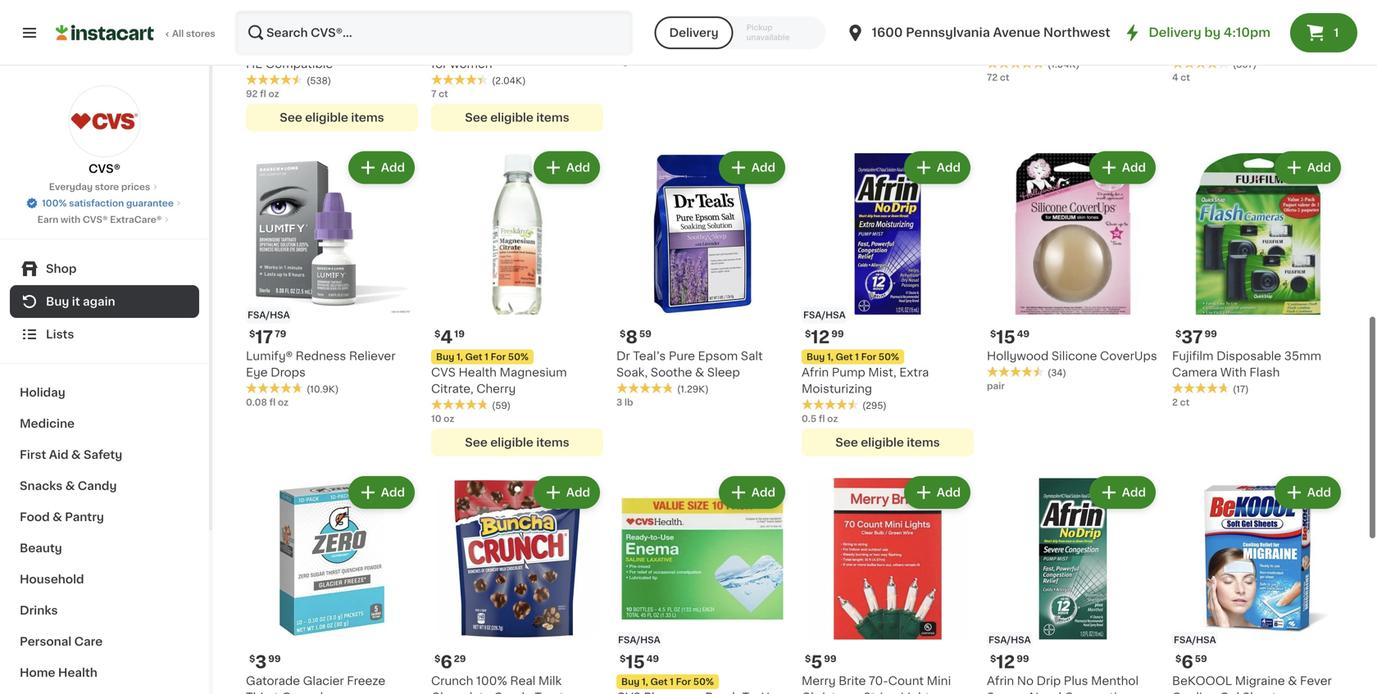 Task type: locate. For each thing, give the bounding box(es) containing it.
4 down the paper
[[1172, 73, 1178, 82]]

12 for buy
[[811, 329, 830, 346]]

1 6 from the left
[[440, 654, 452, 671]]

fl right the 92
[[260, 89, 266, 98]]

see down 0.5 fl oz
[[836, 437, 858, 448]]

50% for 4
[[508, 352, 529, 361]]

1 horizontal spatial 59
[[1195, 655, 1207, 664]]

1 horizontal spatial 6
[[1182, 654, 1193, 671]]

detergent,
[[296, 42, 358, 53]]

0 horizontal spatial $ 15 49
[[620, 654, 659, 671]]

$ 6 59
[[1175, 654, 1207, 671]]

59 right 8
[[639, 329, 651, 338]]

50% for 15
[[693, 677, 714, 686]]

pair
[[987, 382, 1005, 391]]

1 vertical spatial health
[[58, 667, 97, 679]]

0 horizontal spatial afrin
[[802, 367, 829, 378]]

see eligible items button down "(59)"
[[431, 429, 603, 457]]

15 for buy
[[626, 654, 645, 671]]

fl right the 0.08
[[269, 398, 276, 407]]

glacier
[[303, 675, 344, 687]]

oz for afrin pump mist, extra moisturizing
[[827, 414, 838, 423]]

2 horizontal spatial with
[[918, 9, 943, 20]]

1 horizontal spatial fl
[[269, 398, 276, 407]]

oz right the 0.08
[[278, 398, 289, 407]]

add for $ 37 99
[[1307, 162, 1331, 173]]

99 up no
[[1017, 655, 1029, 664]]

eligible for product group containing tide free & gentle liquid laundry detergent, 64 loads, he compatible
[[305, 112, 348, 123]]

add button for $ 5 99
[[906, 478, 969, 507]]

candy down safety
[[78, 480, 117, 492]]

1 vertical spatial $ 12 99
[[990, 654, 1029, 671]]

0 horizontal spatial 12
[[811, 329, 830, 346]]

$ inside the $ 37 99
[[1175, 329, 1182, 338]]

buy up moisturizing
[[807, 352, 825, 361]]

59 inside "$ 6 59"
[[1195, 655, 1207, 664]]

for for 12
[[861, 352, 876, 361]]

1600
[[872, 27, 903, 39]]

6 left 29
[[440, 654, 452, 671]]

1 vertical spatial $ 15 49
[[620, 654, 659, 671]]

0 vertical spatial candy
[[78, 480, 117, 492]]

2 horizontal spatial fl
[[819, 414, 825, 423]]

see eligible items down (2.04k)
[[465, 112, 569, 123]]

0 horizontal spatial 100%
[[42, 199, 67, 208]]

1 vertical spatial 3
[[255, 654, 267, 671]]

oz right the 0.5 at the bottom right of the page
[[827, 414, 838, 423]]

sleep up the chewables
[[883, 9, 915, 20]]

1 horizontal spatial candy
[[494, 692, 532, 694]]

first
[[20, 449, 46, 461]]

lb
[[625, 398, 633, 407]]

0 vertical spatial $ 12 99
[[805, 329, 844, 346]]

product group containing tide free & gentle liquid laundry detergent, 64 loads, he compatible
[[246, 0, 418, 132]]

4
[[1172, 73, 1178, 82], [440, 329, 453, 346]]

49 for hollywood
[[1017, 329, 1030, 338]]

100% up earn
[[42, 199, 67, 208]]

product group
[[246, 0, 418, 132], [431, 0, 603, 132], [246, 148, 418, 409], [431, 148, 603, 457], [616, 148, 789, 409], [802, 148, 974, 457], [987, 148, 1159, 393], [1172, 148, 1344, 409], [246, 473, 418, 694], [431, 473, 603, 694], [616, 473, 789, 694], [802, 473, 974, 694], [987, 473, 1159, 694], [1172, 473, 1344, 694]]

2 ct
[[1172, 398, 1190, 407]]

99 up pump
[[831, 329, 844, 338]]

cvs® down satisfaction
[[83, 215, 108, 224]]

eligible down "(59)"
[[490, 437, 533, 448]]

snacks
[[20, 480, 63, 492]]

10 oz
[[431, 414, 454, 423]]

1 horizontal spatial 4
[[1172, 73, 1178, 82]]

see eligible items for product group containing tide free & gentle liquid laundry detergent, 64 loads, he compatible
[[280, 112, 384, 123]]

1 vertical spatial 49
[[647, 655, 659, 664]]

sleep inside dr teal's pure epsom salt soak, soothe & sleep
[[707, 367, 740, 378]]

1 horizontal spatial 15
[[996, 329, 1015, 346]]

with inside zarbee's kids sleep with melatonin chewables - grape
[[918, 9, 943, 20]]

get for 12
[[836, 352, 853, 361]]

0 horizontal spatial fl
[[260, 89, 266, 98]]

fujifilm
[[1172, 350, 1214, 362]]

treat
[[535, 692, 564, 694]]

37
[[1182, 329, 1203, 346]]

0 vertical spatial 12
[[811, 329, 830, 346]]

cvs® up everyday store prices link
[[89, 163, 121, 175]]

$ for add button for $ 5 99
[[805, 655, 811, 664]]

coverups
[[1100, 350, 1157, 362]]

2 down camera
[[1172, 398, 1178, 407]]

get for 15
[[650, 677, 668, 686]]

6 up bekoool
[[1182, 654, 1193, 671]]

49 for buy
[[647, 655, 659, 664]]

59 inside $ 8 59
[[639, 329, 651, 338]]

1 horizontal spatial 49
[[1017, 329, 1030, 338]]

0 vertical spatial 4
[[1172, 73, 1178, 82]]

0 vertical spatial 59
[[639, 329, 651, 338]]

0 vertical spatial cvs®
[[89, 163, 121, 175]]

1 horizontal spatial 2
[[1283, 25, 1290, 37]]

1 horizontal spatial buy 1, get 1 for 50%
[[621, 677, 714, 686]]

christmas
[[802, 692, 861, 694]]

0 horizontal spatial 2
[[1172, 398, 1178, 407]]

0 vertical spatial $ 15 49
[[990, 329, 1030, 346]]

$ 15 49 for hollywood
[[990, 329, 1030, 346]]

get inside buy 1, get 1 for 50% always zzz overnight disposable period underwear for women
[[465, 11, 482, 20]]

(295)
[[862, 401, 887, 410]]

1 horizontal spatial 12
[[996, 654, 1015, 671]]

all stores link
[[56, 10, 216, 56]]

see
[[280, 112, 302, 123], [465, 112, 488, 123], [465, 437, 488, 448], [836, 437, 858, 448]]

afrin inside the afrin no drip plus menthol severe nasal congestio
[[987, 675, 1014, 687]]

health up cherry
[[459, 367, 497, 378]]

see eligible items down "(59)"
[[465, 437, 569, 448]]

lumify®
[[246, 350, 293, 362]]

add button for $ 15 49
[[1091, 153, 1154, 182]]

59 up bekoool
[[1195, 655, 1207, 664]]

99 right 37
[[1205, 329, 1217, 338]]

12
[[811, 329, 830, 346], [996, 654, 1015, 671]]

0 vertical spatial 49
[[1017, 329, 1030, 338]]

$ 12 99 for buy
[[805, 329, 844, 346]]

0 vertical spatial sleep
[[883, 9, 915, 20]]

delivery inside button
[[669, 27, 719, 39]]

add button for $ 37 99
[[1276, 153, 1339, 182]]

see eligible items down (295) on the bottom right of the page
[[836, 437, 940, 448]]

overnight
[[500, 25, 554, 37]]

$
[[249, 329, 255, 338], [434, 329, 440, 338], [620, 329, 626, 338], [805, 329, 811, 338], [990, 329, 996, 338], [1175, 329, 1182, 338], [249, 655, 255, 664], [434, 655, 440, 664], [620, 655, 626, 664], [805, 655, 811, 664], [990, 655, 996, 664], [1175, 655, 1182, 664]]

& down "save"
[[302, 25, 311, 37]]

1 vertical spatial 59
[[1195, 655, 1207, 664]]

0 horizontal spatial sleep
[[707, 367, 740, 378]]

$ 12 99 up no
[[990, 654, 1029, 671]]

buy it again link
[[10, 285, 199, 318]]

afrin inside afrin pump mist, extra moisturizing
[[802, 367, 829, 378]]

sheets
[[1243, 692, 1283, 694]]

0.08
[[246, 398, 267, 407]]

see eligible items for product group containing always zzz overnight disposable period underwear for women
[[465, 112, 569, 123]]

plus
[[1064, 675, 1088, 687]]

ct for listerine cool mint pocketpaks fresh breath strips
[[1000, 73, 1009, 82]]

items down underwear
[[536, 112, 569, 123]]

1 horizontal spatial 3
[[616, 398, 622, 407]]

buy
[[436, 11, 454, 20], [46, 296, 69, 307], [436, 352, 454, 361], [807, 352, 825, 361], [621, 677, 640, 686]]

underwear
[[537, 42, 599, 53]]

0 horizontal spatial with
[[61, 215, 80, 224]]

99 up gatorade
[[268, 655, 281, 664]]

ply
[[1293, 25, 1311, 37]]

$ inside $ 17 79
[[249, 329, 255, 338]]

1 horizontal spatial with
[[728, 9, 752, 20]]

$ 8 59
[[620, 329, 651, 346]]

everyday store prices link
[[49, 180, 160, 193]]

2 6 from the left
[[1182, 654, 1193, 671]]

eligible down (538)
[[305, 112, 348, 123]]

12 for afrin
[[996, 654, 1015, 671]]

cvs® logo image
[[68, 85, 141, 157]]

$ inside "$ 6 59"
[[1175, 655, 1182, 664]]

15
[[996, 329, 1015, 346], [626, 654, 645, 671]]

1 horizontal spatial 100%
[[476, 675, 507, 687]]

holiday link
[[10, 377, 199, 408]]

cvs®
[[89, 163, 121, 175], [83, 215, 108, 224]]

0 horizontal spatial delivery
[[669, 27, 719, 39]]

ct down the paper
[[1181, 73, 1190, 82]]

fl
[[260, 89, 266, 98], [269, 398, 276, 407], [819, 414, 825, 423]]

candy down real
[[494, 692, 532, 694]]

shop
[[46, 263, 77, 275]]

2 vertical spatial fl
[[819, 414, 825, 423]]

fl right the 0.5 at the bottom right of the page
[[819, 414, 825, 423]]

add for $ 15 49
[[1122, 162, 1146, 173]]

1 vertical spatial sleep
[[707, 367, 740, 378]]

$ 12 99 for afrin
[[990, 654, 1029, 671]]

delivery up the (73)
[[669, 27, 719, 39]]

1 vertical spatial cvs®
[[83, 215, 108, 224]]

(59)
[[492, 401, 511, 410]]

0 vertical spatial afrin
[[802, 367, 829, 378]]

health down care
[[58, 667, 97, 679]]

& left fever
[[1288, 675, 1297, 687]]

$ inside $ 5 99
[[805, 655, 811, 664]]

1 vertical spatial 2
[[1172, 398, 1178, 407]]

1 horizontal spatial health
[[459, 367, 497, 378]]

add for $ 6 29
[[566, 487, 590, 498]]

cvs health magnesium citrate, cherry
[[431, 367, 567, 395]]

delivery button
[[655, 16, 733, 49]]

add for $ 8 59
[[752, 162, 775, 173]]

0 horizontal spatial 15
[[626, 654, 645, 671]]

100% left real
[[476, 675, 507, 687]]

add for $ 5 99
[[937, 487, 961, 498]]

$ 12 99 up pump
[[805, 329, 844, 346]]

buy up cvs
[[436, 352, 454, 361]]

buy for 12
[[807, 352, 825, 361]]

2 left ply
[[1283, 25, 1290, 37]]

0 horizontal spatial 6
[[440, 654, 452, 671]]

cvs® link
[[68, 85, 141, 177]]

eligible down (295) on the bottom right of the page
[[861, 437, 904, 448]]

19
[[454, 329, 465, 338]]

3 left lb
[[616, 398, 622, 407]]

$ inside $ 6 29
[[434, 655, 440, 664]]

0 horizontal spatial buy 1, get 1 for 50%
[[436, 352, 529, 361]]

0 horizontal spatial 59
[[639, 329, 651, 338]]

4 left 19
[[440, 329, 453, 346]]

& right aid
[[71, 449, 81, 461]]

0 horizontal spatial 49
[[647, 655, 659, 664]]

product group containing 5
[[802, 473, 974, 694]]

health inside cvs health magnesium citrate, cherry
[[459, 367, 497, 378]]

0 vertical spatial 100%
[[42, 199, 67, 208]]

(73)
[[677, 43, 695, 52]]

$ inside $ 8 59
[[620, 329, 626, 338]]

afrin up severe
[[987, 675, 1014, 687]]

& right the snacks
[[65, 480, 75, 492]]

1 horizontal spatial $ 12 99
[[990, 654, 1029, 671]]

1 vertical spatial candy
[[494, 692, 532, 694]]

with inside arizona green tea, with ginseng and honey
[[728, 9, 752, 20]]

crunch 100% real milk chocolate candy treat
[[431, 675, 564, 694]]

candy
[[78, 480, 117, 492], [494, 692, 532, 694]]

4:10pm
[[1224, 27, 1271, 39]]

lumify® redness reliever eye drops
[[246, 350, 396, 378]]

99 for buy
[[831, 329, 844, 338]]

health inside 'link'
[[58, 667, 97, 679]]

$ 6 29
[[434, 654, 466, 671]]

add button for $ 17 79
[[350, 153, 413, 182]]

oz right the 92
[[268, 89, 279, 98]]

redness
[[296, 350, 346, 362]]

1600 pennsylvania avenue northwest button
[[846, 10, 1110, 56]]

12 up moisturizing
[[811, 329, 830, 346]]

& up (1.29k)
[[695, 367, 704, 378]]

0 vertical spatial 2
[[1283, 25, 1290, 37]]

$ for add button corresponding to $ 3 99
[[249, 655, 255, 664]]

$ inside $ 3 99
[[249, 655, 255, 664]]

1 vertical spatial afrin
[[987, 675, 1014, 687]]

64
[[361, 42, 376, 53]]

with right earn
[[61, 215, 80, 224]]

1 horizontal spatial delivery
[[1149, 27, 1202, 39]]

0 vertical spatial 3
[[616, 398, 622, 407]]

99 for gatorade
[[268, 655, 281, 664]]

$ for add button related to $ 12 99
[[990, 655, 996, 664]]

toilet
[[1314, 25, 1343, 37]]

6
[[440, 654, 452, 671], [1182, 654, 1193, 671]]

add for $ 3 99
[[381, 487, 405, 498]]

0 horizontal spatial candy
[[78, 480, 117, 492]]

0 vertical spatial 15
[[996, 329, 1015, 346]]

6 for bekoool
[[1182, 654, 1193, 671]]

$ 17 79
[[249, 329, 286, 346]]

8
[[626, 329, 638, 346]]

see eligible items down (538)
[[280, 112, 384, 123]]

afrin up moisturizing
[[802, 367, 829, 378]]

4 inside product group
[[440, 329, 453, 346]]

he
[[246, 58, 263, 70]]

50% for 12
[[879, 352, 899, 361]]

& inside bekoool migraine & fever cooling gel sheets
[[1288, 675, 1297, 687]]

service type group
[[655, 16, 826, 49]]

pump
[[832, 367, 865, 378]]

99 for merry
[[824, 655, 837, 664]]

1 vertical spatial 15
[[626, 654, 645, 671]]

lists link
[[10, 318, 199, 351]]

buy for 15
[[621, 677, 640, 686]]

0 vertical spatial health
[[459, 367, 497, 378]]

buy for 4
[[436, 352, 454, 361]]

by
[[1205, 27, 1221, 39]]

1 vertical spatial fl
[[269, 398, 276, 407]]

fever
[[1300, 675, 1332, 687]]

0 horizontal spatial 4
[[440, 329, 453, 346]]

1 horizontal spatial afrin
[[987, 675, 1014, 687]]

drip
[[1037, 675, 1061, 687]]

merry
[[802, 675, 836, 687]]

with
[[1220, 367, 1247, 378]]

99 right 5
[[824, 655, 837, 664]]

pure
[[669, 350, 695, 362]]

see down cherry
[[465, 437, 488, 448]]

add button for $ 12 99
[[1091, 478, 1154, 507]]

with right tea,
[[728, 9, 752, 20]]

100% satisfaction guarantee button
[[25, 193, 184, 210]]

1600 pennsylvania avenue northwest
[[872, 27, 1110, 39]]

& right food
[[53, 512, 62, 523]]

1 vertical spatial 12
[[996, 654, 1015, 671]]

buy inside buy 1, get 1 for 50% always zzz overnight disposable period underwear for women
[[436, 11, 454, 20]]

afrin for buy 1, get 1 for 50%
[[802, 367, 829, 378]]

eligible down (2.04k)
[[490, 112, 533, 123]]

1 inside button
[[1334, 27, 1339, 39]]

fresh
[[1057, 25, 1089, 37]]

2
[[1283, 25, 1290, 37], [1172, 398, 1178, 407]]

soothe
[[651, 367, 692, 378]]

cvs
[[431, 367, 456, 378]]

with up -
[[918, 9, 943, 20]]

fsa/hsa for 6
[[1174, 636, 1216, 645]]

delivery up the paper
[[1149, 27, 1202, 39]]

buy up always
[[436, 11, 454, 20]]

product group containing 17
[[246, 148, 418, 409]]

eligible
[[305, 112, 348, 123], [490, 112, 533, 123], [490, 437, 533, 448], [861, 437, 904, 448]]

cool
[[1040, 9, 1067, 20]]

0 horizontal spatial $ 12 99
[[805, 329, 844, 346]]

cherry
[[476, 383, 516, 395]]

sleep down 'epsom'
[[707, 367, 740, 378]]

items down magnesium
[[536, 437, 569, 448]]

1 horizontal spatial sleep
[[883, 9, 915, 20]]

ct right 30
[[816, 57, 826, 66]]

12 up severe
[[996, 654, 1015, 671]]

$ for add button corresponding to $ 37 99
[[1175, 329, 1182, 338]]

None search field
[[234, 10, 633, 56]]

oz
[[268, 89, 279, 98], [278, 398, 289, 407], [444, 414, 454, 423], [827, 414, 838, 423]]

99 inside the $ 37 99
[[1205, 329, 1217, 338]]

add button for $ 8 59
[[720, 153, 784, 182]]

15 for hollywood
[[996, 329, 1015, 346]]

0 vertical spatial fl
[[260, 89, 266, 98]]

30
[[802, 57, 814, 66]]

3 up gatorade
[[255, 654, 267, 671]]

10
[[431, 414, 441, 423]]

99 inside $ 3 99
[[268, 655, 281, 664]]

buy right milk
[[621, 677, 640, 686]]

1, inside buy 1, get 1 for 50% always zzz overnight disposable period underwear for women
[[457, 11, 463, 20]]

for
[[431, 58, 447, 70]]

ct right 72 on the top right of page
[[1000, 73, 1009, 82]]

flash
[[1250, 367, 1280, 378]]

0 horizontal spatial health
[[58, 667, 97, 679]]

listerine
[[987, 9, 1037, 20]]

2 horizontal spatial buy 1, get 1 for 50%
[[807, 352, 899, 361]]

buy it again
[[46, 296, 115, 307]]

(17)
[[1233, 385, 1249, 394]]

99 inside $ 5 99
[[824, 655, 837, 664]]

1 vertical spatial 4
[[440, 329, 453, 346]]

1 horizontal spatial $ 15 49
[[990, 329, 1030, 346]]

1 vertical spatial 100%
[[476, 675, 507, 687]]



Task type: describe. For each thing, give the bounding box(es) containing it.
0 horizontal spatial 3
[[255, 654, 267, 671]]

always
[[431, 25, 472, 37]]

food & pantry
[[20, 512, 104, 523]]

add button for $ 3 99
[[350, 478, 413, 507]]

92
[[246, 89, 258, 98]]

$ for add button for $ 15 49
[[990, 329, 996, 338]]

$45,
[[283, 11, 304, 20]]

items down the extra
[[907, 437, 940, 448]]

0.08 fl oz
[[246, 398, 289, 407]]

59 for 6
[[1195, 655, 1207, 664]]

bekoool migraine & fever cooling gel sheets
[[1172, 675, 1332, 694]]

ct down camera
[[1180, 398, 1190, 407]]

oz for tide free & gentle liquid laundry detergent, 64 loads, he compatible
[[268, 89, 279, 98]]

35mm
[[1284, 350, 1321, 362]]

northwest
[[1043, 27, 1110, 39]]

women
[[450, 58, 492, 70]]

beauty
[[20, 543, 62, 554]]

eligible for product group containing 4
[[490, 437, 533, 448]]

50% inside buy 1, get 1 for 50% always zzz overnight disposable period underwear for women
[[508, 11, 529, 20]]

pennsylvania
[[906, 27, 990, 39]]

hollywood
[[987, 350, 1049, 362]]

extracare®
[[110, 215, 162, 224]]

personal care link
[[10, 626, 199, 657]]

$ 5 99
[[805, 654, 837, 671]]

see eligible items for product group containing 4
[[465, 437, 569, 448]]

buy 1, get 1 for 50% for 15
[[621, 677, 714, 686]]

see eligible items button down (538)
[[246, 104, 418, 132]]

product group containing always zzz overnight disposable period underwear for women
[[431, 0, 603, 132]]

$ for add button related to $ 6 59
[[1175, 655, 1182, 664]]

strips
[[987, 42, 1021, 53]]

moisturizing
[[802, 383, 872, 395]]

afrin for 12
[[987, 675, 1014, 687]]

milk
[[538, 675, 562, 687]]

food & pantry link
[[10, 502, 199, 533]]

92 fl oz
[[246, 89, 279, 98]]

drinks
[[20, 605, 58, 616]]

oz right 10
[[444, 414, 454, 423]]

buy 1, get 1 for 50% for 12
[[807, 352, 899, 361]]

reliever
[[349, 350, 396, 362]]

$ inside $ 4 19
[[434, 329, 440, 338]]

instacart logo image
[[56, 23, 154, 43]]

1, for 12
[[827, 352, 833, 361]]

sleep inside zarbee's kids sleep with melatonin chewables - grape
[[883, 9, 915, 20]]

magnesium
[[500, 367, 567, 378]]

camera
[[1172, 367, 1217, 378]]

menthol
[[1091, 675, 1139, 687]]

tide
[[246, 25, 271, 37]]

earn
[[37, 215, 58, 224]]

care
[[74, 636, 103, 648]]

add button for $ 6 29
[[535, 478, 598, 507]]

(34)
[[1048, 368, 1066, 377]]

99 for afrin
[[1017, 655, 1029, 664]]

add button for $ 6 59
[[1276, 478, 1339, 507]]

100% inside crunch 100% real milk chocolate candy treat
[[476, 675, 507, 687]]

zarbee's
[[802, 9, 852, 20]]

delivery for delivery
[[669, 27, 719, 39]]

aid
[[49, 449, 68, 461]]

Search field
[[236, 11, 632, 54]]

7 ct
[[431, 89, 448, 98]]

ct right 7
[[439, 89, 448, 98]]

generation
[[1222, 9, 1287, 20]]

bath
[[1290, 9, 1317, 20]]

4 ct
[[1172, 73, 1190, 82]]

3 lb
[[616, 398, 633, 407]]

add for $ 6 59
[[1307, 487, 1331, 498]]

fsa/hsa for 17
[[248, 311, 290, 320]]

buy left it
[[46, 296, 69, 307]]

personal care
[[20, 636, 103, 648]]

home
[[20, 667, 55, 679]]

honey
[[692, 25, 730, 37]]

fl for buy 1, get 1 for 50%
[[819, 414, 825, 423]]

health for home
[[58, 667, 97, 679]]

delivery for delivery by 4:10pm
[[1149, 27, 1202, 39]]

store
[[95, 182, 119, 191]]

0.5
[[802, 414, 817, 423]]

for inside buy 1, get 1 for 50% always zzz overnight disposable period underwear for women
[[491, 11, 506, 20]]

first aid & safety
[[20, 449, 122, 461]]

eligible for product group containing always zzz overnight disposable period underwear for women
[[490, 112, 533, 123]]

2 inside product group
[[1172, 398, 1178, 407]]

for for 4
[[491, 352, 506, 361]]

with for honey
[[728, 9, 752, 20]]

snacks & candy link
[[10, 471, 199, 502]]

household
[[20, 574, 84, 585]]

6 for crunch
[[440, 654, 452, 671]]

zarbee's kids sleep with melatonin chewables - grape
[[802, 9, 972, 37]]

earn with cvs® extracare®
[[37, 215, 162, 224]]

& inside dr teal's pure epsom salt soak, soothe & sleep
[[695, 367, 704, 378]]

ct for zarbee's kids sleep with melatonin chewables - grape
[[816, 57, 826, 66]]

$ 15 49 for buy
[[620, 654, 659, 671]]

$ 37 99
[[1175, 329, 1217, 346]]

7
[[431, 89, 436, 98]]

with inside "earn with cvs® extracare®" link
[[61, 215, 80, 224]]

free
[[274, 25, 299, 37]]

59 for 8
[[639, 329, 651, 338]]

afrin no drip plus menthol severe nasal congestio
[[987, 675, 1139, 694]]

seventh
[[1172, 9, 1219, 20]]

1, for 4
[[457, 352, 463, 361]]

1 inside buy 1, get 1 for 50% always zzz overnight disposable period underwear for women
[[485, 11, 488, 20]]

100% inside 'button'
[[42, 199, 67, 208]]

again
[[83, 296, 115, 307]]

health for cvs
[[459, 367, 497, 378]]

product group containing 37
[[1172, 148, 1344, 409]]

with for -
[[918, 9, 943, 20]]

dr teal's pure epsom salt soak, soothe & sleep
[[616, 350, 763, 378]]

ct for seventh generation bath tissue toilet paper 2 ply toilet paper
[[1181, 73, 1190, 82]]

$ for add button for $ 8 59
[[620, 329, 626, 338]]

& inside 'link'
[[71, 449, 81, 461]]

seventh generation bath tissue toilet paper 2 ply toilet paper
[[1172, 9, 1343, 53]]

1, for 15
[[642, 677, 648, 686]]

severe
[[987, 692, 1027, 694]]

2 inside seventh generation bath tissue toilet paper 2 ply toilet paper
[[1283, 25, 1290, 37]]

(1.04k)
[[1048, 60, 1080, 69]]

crunch
[[431, 675, 473, 687]]

disposable
[[431, 42, 494, 53]]

see down "compatible"
[[280, 112, 302, 123]]

72 ct
[[987, 73, 1009, 82]]

see down women
[[465, 112, 488, 123]]

household link
[[10, 564, 199, 595]]

stores
[[186, 29, 215, 38]]

drinks link
[[10, 595, 199, 626]]

candy inside crunch 100% real milk chocolate candy treat
[[494, 692, 532, 694]]

add for $ 17 79
[[381, 162, 405, 173]]

drops
[[271, 367, 306, 378]]

listerine cool mint pocketpaks fresh breath strips
[[987, 9, 1130, 53]]

green
[[663, 9, 699, 20]]

30 ct
[[802, 57, 826, 66]]

70-
[[869, 675, 888, 687]]

$ for add button corresponding to $ 6 29
[[434, 655, 440, 664]]

17
[[255, 329, 273, 346]]

items down 64
[[351, 112, 384, 123]]

product group containing 4
[[431, 148, 603, 457]]

29
[[454, 655, 466, 664]]

fsa/hsa for 12
[[989, 636, 1031, 645]]

get for 4
[[465, 352, 482, 361]]

arizona
[[616, 9, 661, 20]]

product group containing 8
[[616, 148, 789, 409]]

for for 15
[[676, 677, 691, 686]]

ginseng
[[616, 25, 665, 37]]

satisfaction
[[69, 199, 124, 208]]

add for $ 12 99
[[1122, 487, 1146, 498]]

99 for fujifilm
[[1205, 329, 1217, 338]]

oz for lumify® redness reliever eye drops
[[278, 398, 289, 407]]

& inside 'spend $45, save $7 tide free & gentle liquid laundry detergent, 64 loads, he compatible'
[[302, 25, 311, 37]]

buy 1, get 1 for 50% for 4
[[436, 352, 529, 361]]

hollywood silicone coverups
[[987, 350, 1157, 362]]

holiday
[[20, 387, 65, 398]]

see eligible items button down (2.04k)
[[431, 104, 603, 132]]

fl for 17
[[269, 398, 276, 407]]

see eligible items button down (295) on the bottom right of the page
[[802, 429, 974, 457]]

personal
[[20, 636, 71, 648]]

guarantee
[[126, 199, 174, 208]]

$ for add button associated with $ 17 79
[[249, 329, 255, 338]]

product group containing 3
[[246, 473, 418, 694]]

count
[[888, 675, 924, 687]]

extra
[[899, 367, 929, 378]]

laundry
[[246, 42, 293, 53]]

chocolate
[[431, 692, 491, 694]]

delivery by 4:10pm
[[1149, 27, 1271, 39]]



Task type: vqa. For each thing, say whether or not it's contained in the screenshot.


